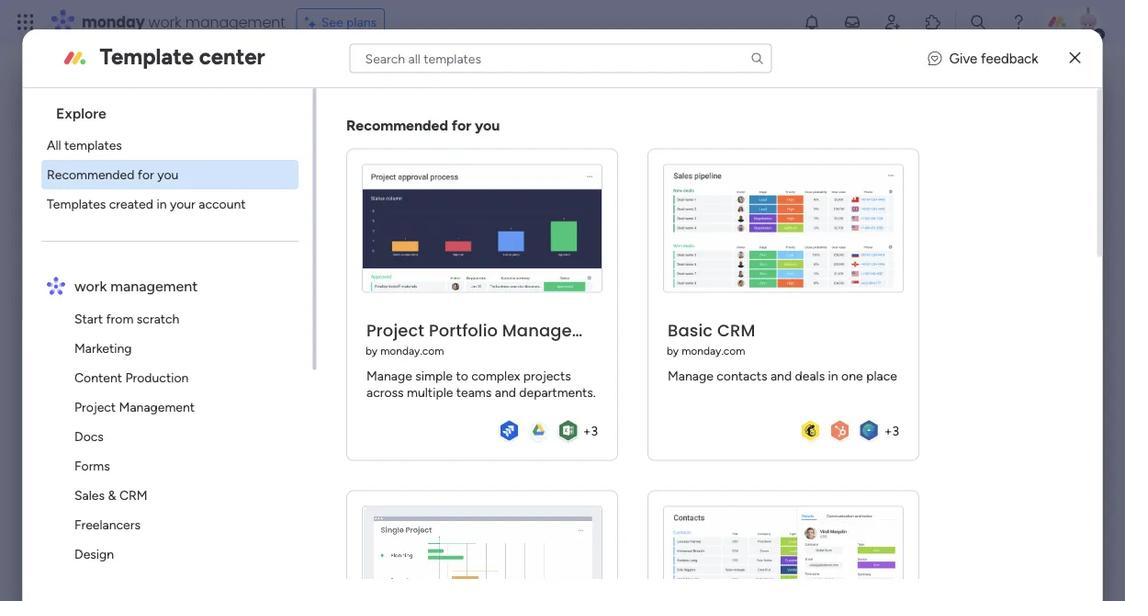 Task type: vqa. For each thing, say whether or not it's contained in the screenshot.
using
no



Task type: locate. For each thing, give the bounding box(es) containing it.
software
[[74, 576, 127, 591]]

work up template center
[[148, 11, 182, 32]]

development
[[130, 576, 207, 591]]

1 by from the left
[[365, 344, 377, 357]]

0 horizontal spatial manage
[[366, 368, 412, 383]]

1 monday.com from the left
[[380, 344, 444, 357]]

give feedback link
[[929, 48, 1039, 69]]

1 horizontal spatial by
[[667, 344, 679, 357]]

1 horizontal spatial + 3
[[884, 423, 899, 438]]

1 vertical spatial and
[[495, 384, 516, 400]]

1 horizontal spatial manage
[[668, 368, 713, 383]]

1 horizontal spatial project
[[366, 319, 424, 342]]

docs
[[74, 429, 103, 444]]

across
[[366, 384, 404, 400]]

+ for basic crm
[[884, 423, 892, 438]]

scratch
[[136, 311, 179, 327]]

you
[[475, 117, 500, 134], [157, 167, 178, 182]]

0 horizontal spatial in
[[156, 196, 166, 212]]

3 down departments.
[[591, 423, 598, 438]]

departments.
[[519, 384, 596, 400]]

crm
[[717, 319, 755, 342], [119, 488, 147, 503]]

by up across on the left bottom of page
[[365, 344, 377, 357]]

work management templates element
[[41, 304, 313, 601]]

ruby anderson image
[[1074, 7, 1104, 37]]

0 horizontal spatial for
[[137, 167, 154, 182]]

management up projects
[[502, 319, 617, 342]]

see
[[321, 14, 343, 30]]

1 vertical spatial management
[[119, 399, 194, 415]]

1 vertical spatial crm
[[119, 488, 147, 503]]

recommended for you inside explore element
[[46, 167, 178, 182]]

1 horizontal spatial 3
[[892, 423, 899, 438]]

3
[[591, 423, 598, 438], [892, 423, 899, 438]]

0 vertical spatial management
[[502, 319, 617, 342]]

1 vertical spatial you
[[157, 167, 178, 182]]

and left deals
[[771, 368, 792, 383]]

0 vertical spatial for
[[452, 117, 471, 134]]

simple
[[415, 368, 453, 383]]

help image
[[1010, 13, 1028, 31]]

1 vertical spatial recommended
[[46, 167, 134, 182]]

1 horizontal spatial recommended
[[346, 117, 448, 134]]

v2 user feedback image
[[929, 48, 943, 69]]

by
[[365, 344, 377, 357], [667, 344, 679, 357]]

0 horizontal spatial you
[[157, 167, 178, 182]]

project inside work management templates element
[[74, 399, 115, 415]]

0 vertical spatial work
[[148, 11, 182, 32]]

0 vertical spatial in
[[156, 196, 166, 212]]

None search field
[[350, 44, 773, 73]]

see plans
[[321, 14, 377, 30]]

template center
[[100, 43, 265, 70]]

inbox image
[[844, 13, 862, 31]]

0 horizontal spatial monday.com
[[380, 344, 444, 357]]

project
[[366, 319, 424, 342], [74, 399, 115, 415]]

0 vertical spatial recommended for you
[[346, 117, 500, 134]]

and down "complex"
[[495, 384, 516, 400]]

manage
[[366, 368, 412, 383], [668, 368, 713, 383]]

monday.com up simple
[[380, 344, 444, 357]]

management
[[185, 11, 286, 32], [110, 277, 197, 295]]

0 vertical spatial project
[[366, 319, 424, 342]]

1 horizontal spatial and
[[771, 368, 792, 383]]

0 horizontal spatial crm
[[119, 488, 147, 503]]

from
[[106, 311, 133, 327]]

project up simple
[[366, 319, 424, 342]]

0 horizontal spatial by
[[365, 344, 377, 357]]

1 vertical spatial for
[[137, 167, 154, 182]]

2 3 from the left
[[892, 423, 899, 438]]

manage for basic
[[668, 368, 713, 383]]

0 vertical spatial management
[[185, 11, 286, 32]]

0 horizontal spatial management
[[119, 399, 194, 415]]

management down production
[[119, 399, 194, 415]]

search everything image
[[970, 13, 988, 31]]

3 for basic crm
[[892, 423, 899, 438]]

list box
[[30, 88, 317, 601]]

1 horizontal spatial for
[[452, 117, 471, 134]]

0 vertical spatial crm
[[717, 319, 755, 342]]

1 vertical spatial project
[[74, 399, 115, 415]]

sales
[[74, 488, 104, 503]]

production
[[125, 370, 188, 386]]

design
[[74, 546, 114, 562]]

monday.com down basic
[[682, 344, 745, 357]]

1 vertical spatial in
[[828, 368, 838, 383]]

recommended
[[346, 117, 448, 134], [46, 167, 134, 182]]

in inside explore element
[[156, 196, 166, 212]]

in left your
[[156, 196, 166, 212]]

in left one in the bottom of the page
[[828, 368, 838, 383]]

to
[[456, 368, 468, 383]]

manage simple to complex projects across multiple teams and departments.
[[366, 368, 596, 400]]

+ 3 down departments.
[[583, 423, 598, 438]]

0 vertical spatial you
[[475, 117, 500, 134]]

project inside project portfolio management by monday.com
[[366, 319, 424, 342]]

1 manage from the left
[[366, 368, 412, 383]]

templates
[[46, 196, 106, 212]]

0 horizontal spatial 3
[[591, 423, 598, 438]]

management inside project portfolio management by monday.com
[[502, 319, 617, 342]]

work
[[148, 11, 182, 32], [74, 277, 107, 295]]

manage up across on the left bottom of page
[[366, 368, 412, 383]]

0 horizontal spatial +
[[583, 423, 591, 438]]

3 down place
[[892, 423, 899, 438]]

select product image
[[17, 13, 35, 31]]

forms
[[74, 458, 110, 474]]

+ 3 down place
[[884, 423, 899, 438]]

1 horizontal spatial monday.com
[[682, 344, 745, 357]]

+ 3 for basic crm
[[884, 423, 899, 438]]

you inside explore element
[[157, 167, 178, 182]]

in
[[156, 196, 166, 212], [828, 368, 838, 383]]

templates created in your account
[[46, 196, 245, 212]]

1 horizontal spatial +
[[884, 423, 892, 438]]

manage contacts and deals in one place
[[668, 368, 897, 383]]

2 by from the left
[[667, 344, 679, 357]]

account
[[198, 196, 245, 212]]

work up the start
[[74, 277, 107, 295]]

projects
[[523, 368, 571, 383]]

0 horizontal spatial and
[[495, 384, 516, 400]]

1 3 from the left
[[591, 423, 598, 438]]

1 + 3 from the left
[[583, 423, 598, 438]]

0 horizontal spatial recommended for you
[[46, 167, 178, 182]]

crm up contacts
[[717, 319, 755, 342]]

+ down departments.
[[583, 423, 591, 438]]

manage down basic crm by monday.com at the bottom right
[[668, 368, 713, 383]]

basic crm by monday.com
[[667, 319, 755, 357]]

crm right &
[[119, 488, 147, 503]]

1 vertical spatial recommended for you
[[46, 167, 178, 182]]

2 monday.com from the left
[[682, 344, 745, 357]]

2 manage from the left
[[668, 368, 713, 383]]

list box containing explore
[[30, 88, 317, 601]]

2 + from the left
[[884, 423, 892, 438]]

manage inside "manage simple to complex projects across multiple teams and departments."
[[366, 368, 412, 383]]

all templates
[[46, 137, 122, 153]]

3 for project portfolio management
[[591, 423, 598, 438]]

explore heading
[[41, 88, 313, 131]]

2 + 3 from the left
[[884, 423, 899, 438]]

0 horizontal spatial recommended
[[46, 167, 134, 182]]

multiple
[[407, 384, 453, 400]]

project for portfolio
[[366, 319, 424, 342]]

1 horizontal spatial crm
[[717, 319, 755, 342]]

software development
[[74, 576, 207, 591]]

+ for project portfolio management
[[583, 423, 591, 438]]

1 horizontal spatial you
[[475, 117, 500, 134]]

give
[[950, 50, 978, 66]]

project down content
[[74, 399, 115, 415]]

recommended for you
[[346, 117, 500, 134], [46, 167, 178, 182]]

all
[[46, 137, 61, 153]]

crm inside work management templates element
[[119, 488, 147, 503]]

+ down place
[[884, 423, 892, 438]]

1 vertical spatial work
[[74, 277, 107, 295]]

0 horizontal spatial + 3
[[583, 423, 598, 438]]

and
[[771, 368, 792, 383], [495, 384, 516, 400]]

1 + from the left
[[583, 423, 591, 438]]

+ 3
[[583, 423, 598, 438], [884, 423, 899, 438]]

monday.com
[[380, 344, 444, 357], [682, 344, 745, 357]]

management up center
[[185, 11, 286, 32]]

notifications image
[[803, 13, 822, 31]]

by down basic
[[667, 344, 679, 357]]

management
[[502, 319, 617, 342], [119, 399, 194, 415]]

1 horizontal spatial in
[[828, 368, 838, 383]]

0 horizontal spatial project
[[74, 399, 115, 415]]

for
[[452, 117, 471, 134], [137, 167, 154, 182]]

1 horizontal spatial management
[[502, 319, 617, 342]]

management up scratch
[[110, 277, 197, 295]]

+
[[583, 423, 591, 438], [884, 423, 892, 438]]

+ 3 for project portfolio management
[[583, 423, 598, 438]]



Task type: describe. For each thing, give the bounding box(es) containing it.
crm inside basic crm by monday.com
[[717, 319, 755, 342]]

monday
[[82, 11, 145, 32]]

0 horizontal spatial work
[[74, 277, 107, 295]]

search image
[[750, 51, 765, 66]]

project management
[[74, 399, 194, 415]]

explore element
[[41, 131, 313, 219]]

invite members image
[[884, 13, 903, 31]]

project portfolio management by monday.com
[[365, 319, 617, 357]]

see plans button
[[297, 8, 385, 36]]

0 vertical spatial and
[[771, 368, 792, 383]]

place
[[866, 368, 897, 383]]

by inside project portfolio management by monday.com
[[365, 344, 377, 357]]

start from scratch
[[74, 311, 179, 327]]

and inside "manage simple to complex projects across multiple teams and departments."
[[495, 384, 516, 400]]

portfolio
[[429, 319, 498, 342]]

deals
[[795, 368, 825, 383]]

monday.com inside project portfolio management by monday.com
[[380, 344, 444, 357]]

freelancers
[[74, 517, 140, 533]]

monday work management
[[82, 11, 286, 32]]

teams
[[456, 384, 492, 400]]

your
[[170, 196, 195, 212]]

center
[[199, 43, 265, 70]]

1 vertical spatial management
[[110, 277, 197, 295]]

project for management
[[74, 399, 115, 415]]

complex
[[471, 368, 520, 383]]

templates
[[64, 137, 122, 153]]

contacts
[[717, 368, 767, 383]]

&
[[107, 488, 116, 503]]

content production
[[74, 370, 188, 386]]

content
[[74, 370, 122, 386]]

give feedback
[[950, 50, 1039, 66]]

marketing
[[74, 341, 131, 356]]

explore
[[56, 104, 106, 122]]

0 vertical spatial recommended
[[346, 117, 448, 134]]

work management
[[74, 277, 197, 295]]

template
[[100, 43, 194, 70]]

manage for project
[[366, 368, 412, 383]]

1 horizontal spatial work
[[148, 11, 182, 32]]

created
[[109, 196, 153, 212]]

1 horizontal spatial recommended for you
[[346, 117, 500, 134]]

by inside basic crm by monday.com
[[667, 344, 679, 357]]

monday.com inside basic crm by monday.com
[[682, 344, 745, 357]]

plans
[[347, 14, 377, 30]]

Search all templates search field
[[350, 44, 773, 73]]

recommended inside explore element
[[46, 167, 134, 182]]

feedback
[[982, 50, 1039, 66]]

basic
[[668, 319, 713, 342]]

for inside explore element
[[137, 167, 154, 182]]

start
[[74, 311, 102, 327]]

sales & crm
[[74, 488, 147, 503]]

one
[[842, 368, 863, 383]]

apps image
[[925, 13, 943, 31]]

close image
[[1070, 51, 1081, 65]]



